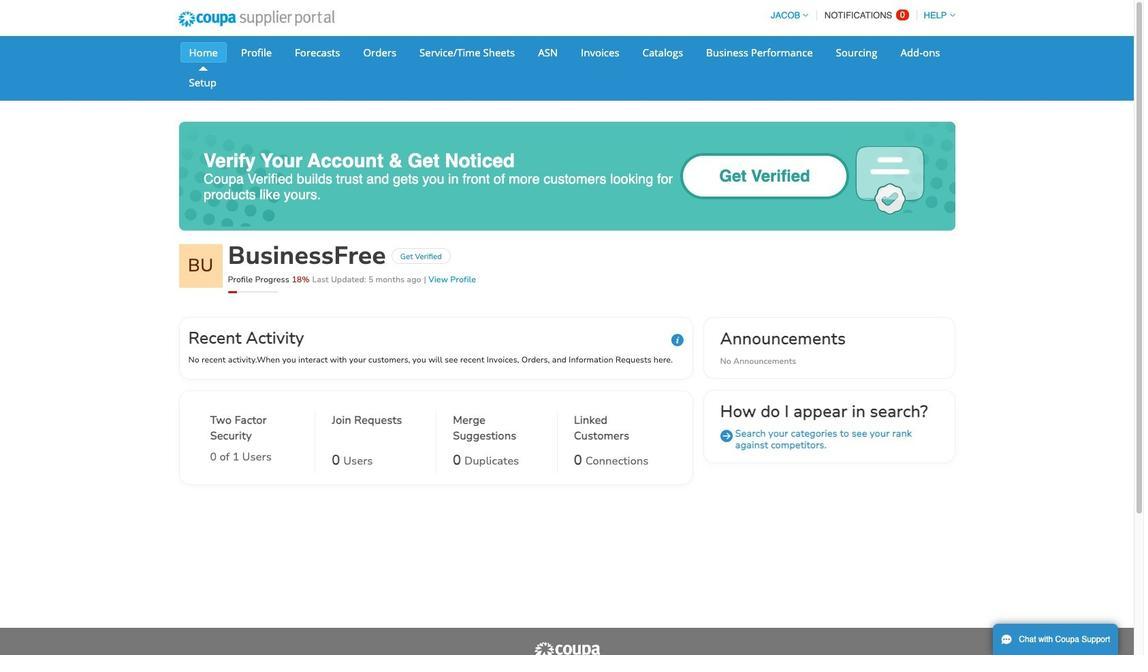 Task type: describe. For each thing, give the bounding box(es) containing it.
bu image
[[179, 244, 222, 288]]



Task type: vqa. For each thing, say whether or not it's contained in the screenshot.
coupa supplier portal image
yes



Task type: locate. For each thing, give the bounding box(es) containing it.
0 vertical spatial coupa supplier portal image
[[169, 2, 344, 36]]

1 vertical spatial coupa supplier portal image
[[533, 642, 601, 656]]

navigation
[[765, 2, 955, 29]]

0 horizontal spatial coupa supplier portal image
[[169, 2, 344, 36]]

coupa supplier portal image
[[169, 2, 344, 36], [533, 642, 601, 656]]

additional information image
[[671, 334, 683, 347]]

arrowcircleright image
[[720, 430, 732, 443]]

1 horizontal spatial coupa supplier portal image
[[533, 642, 601, 656]]



